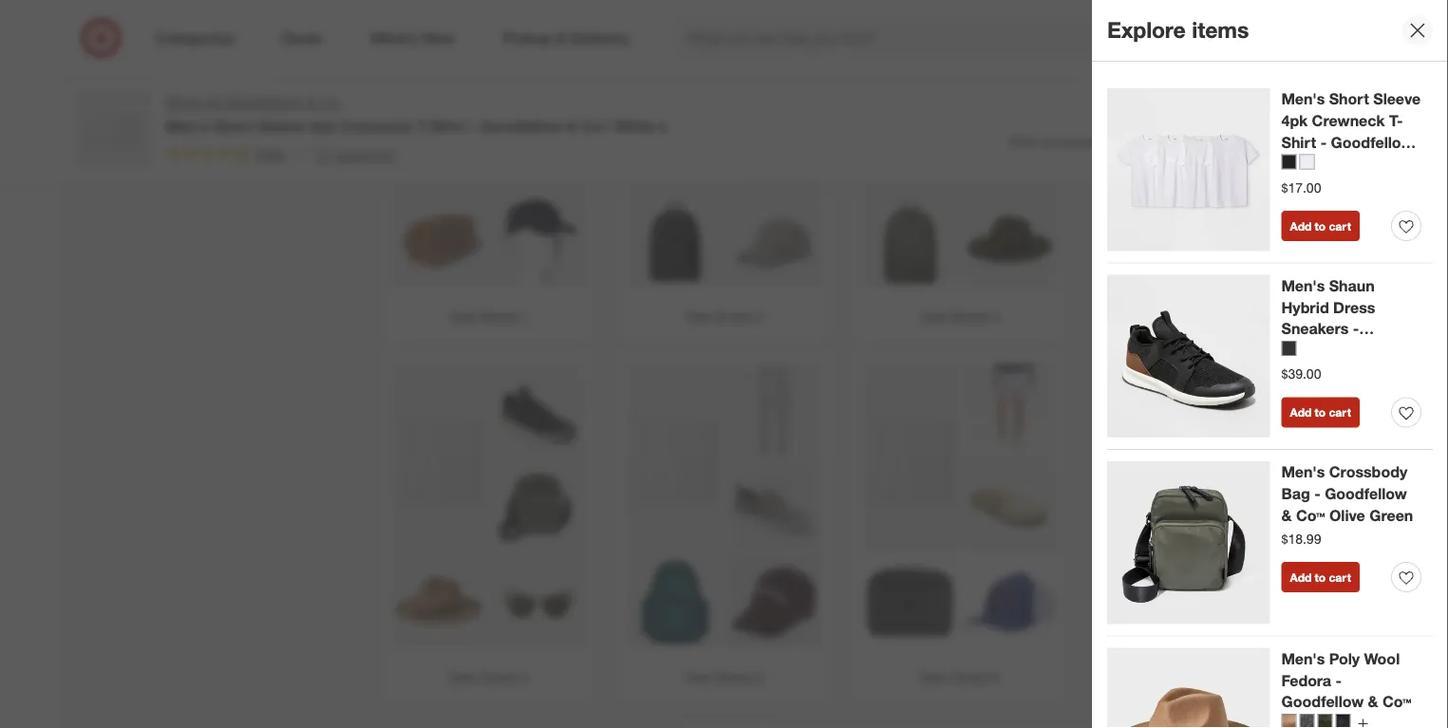Task type: describe. For each thing, give the bounding box(es) containing it.
cart for $39.00
[[1330, 406, 1352, 420]]

to for $39.00
[[1316, 406, 1326, 420]]

t- inside shop all goodfellow & co men's short sleeve 4pk crewneck t-shirt - goodfellow & co™ white l
[[417, 117, 431, 135]]

- inside men's short sleeve 4pk crewneck t- shirt - goodfellow & co™
[[1321, 133, 1327, 152]]

3
[[992, 309, 1000, 325]]

men&#39;s crossbody bag - goodfellow &#38; co&#8482; olive green image
[[491, 460, 586, 555]]

add to cart for $17.00
[[1291, 219, 1352, 233]]

men&#39;s kev knit dress shoes - goodfellow &#38; co&#8482; gray 7 image
[[962, 99, 1057, 194]]

board for 3
[[952, 309, 989, 325]]

classic top cow leather dopp kit - goodfellow &#38; co&#8482; image
[[392, 194, 487, 289]]

2
[[757, 309, 764, 325]]

men&#39;s short sleeve 4pk crewneck t-shirt - goodfellow &#38; co&#8482; white l image for view board 4
[[344, 365, 534, 555]]

crossbody
[[1330, 463, 1408, 482]]

view board 1
[[449, 309, 528, 325]]

shaun
[[1330, 276, 1376, 295]]

men's short sleeve 4pk crewneck t- shirt - goodfellow & co™
[[1282, 90, 1421, 173]]

$18.99
[[1282, 531, 1322, 547]]

2668
[[255, 146, 285, 162]]

camel brown image
[[1282, 715, 1297, 729]]

men&#39;s 14&#34; jumbo sling pack - original use&#8482; green image
[[628, 555, 723, 650]]

search
[[1136, 30, 1182, 49]]

add to cart up the white image
[[1280, 121, 1362, 139]]

view for view board 4
[[449, 670, 477, 686]]

& inside men's crossbody bag - goodfellow & co™ olive green
[[1282, 507, 1293, 525]]

cart for $18.99
[[1330, 571, 1352, 585]]

view board 5 button
[[622, 355, 827, 701]]

men&#39;s plastic round sunglasses - goodfellow &#38; co&#8482; olive green image
[[491, 555, 586, 650]]

crewneck inside shop all goodfellow & co men's short sleeve 4pk crewneck t-shirt - goodfellow & co™ white l
[[340, 117, 413, 135]]

2668 link
[[166, 143, 304, 167]]

dress
[[1334, 298, 1376, 317]]

board for 5
[[717, 670, 753, 686]]

swissgear 8.75&#34; toiletry tech kit - dark gray heather image
[[863, 555, 958, 650]]

to up the white image
[[1314, 121, 1328, 139]]

4
[[521, 670, 528, 686]]

men&#39;s brady sneakers - goodfellow &#38; co&#8482; gray 7 image
[[726, 460, 821, 555]]

view board 2
[[685, 309, 764, 325]]

questions
[[335, 146, 395, 162]]

- inside men's crossbody bag - goodfellow & co™ olive green
[[1315, 485, 1321, 503]]

add to cart for $39.00
[[1291, 406, 1352, 420]]

men's shaun hybrid dress sneakers - goodfellow & co™ link
[[1282, 275, 1422, 360]]

men&#39;s short sleeve 4pk crewneck t-shirt - goodfellow &#38; co&#8482; white l image for view board 1
[[344, 4, 534, 194]]

add to cart button for $18.99
[[1282, 563, 1360, 593]]

men's for men's shaun hybrid dress sneakers - goodfellow & co™
[[1282, 276, 1326, 295]]

items
[[1193, 17, 1250, 43]]

green
[[1370, 507, 1414, 525]]

& inside men's shaun hybrid dress sneakers - goodfellow & co™
[[1369, 342, 1379, 360]]

men's poly wool fedora - goodfellow & co™
[[1282, 650, 1412, 712]]

0 horizontal spatial men's shaun hybrid dress sneakers - goodfellow & co™ image
[[491, 365, 586, 460]]

co™ inside men's crossbody bag - goodfellow & co™ olive green
[[1297, 507, 1326, 525]]

men&#39;s slim fit thermal underwear pants - goodfellow &#38; co&#8482; cream xl image
[[726, 4, 821, 99]]

view board 3
[[921, 309, 1000, 325]]

image of men's short sleeve 4pk crewneck t-shirt - goodfellow & co™ white l image
[[75, 91, 151, 167]]

view board 2 button
[[622, 0, 827, 340]]

white
[[615, 117, 656, 135]]

men&#39;s poly wool fedora - goodfellow &#38; co&#8482; camel brown m/l image
[[392, 555, 487, 650]]

add for $18.99
[[1291, 571, 1312, 585]]

board for 1
[[481, 309, 517, 325]]

shirt inside men's short sleeve 4pk crewneck t- shirt - goodfellow & co™
[[1282, 133, 1317, 152]]

purchased
[[1043, 135, 1097, 149]]

olive
[[1330, 507, 1366, 525]]

board for 4
[[481, 670, 517, 686]]

bag
[[1282, 485, 1311, 503]]

men's for men's poly wool fedora - goodfellow & co™
[[1282, 650, 1326, 668]]

- inside men's poly wool fedora - goodfellow & co™
[[1336, 672, 1342, 690]]

online
[[1100, 135, 1131, 149]]

1 horizontal spatial men's shaun hybrid dress sneakers - goodfellow & co™ image
[[1108, 275, 1271, 438]]

shop
[[166, 93, 202, 111]]

add up the white image
[[1280, 121, 1309, 139]]

$17.00
[[1282, 179, 1322, 196]]

dome 18.75&#34; backpack - goodfellow &#38; co&#8482; black image
[[628, 194, 723, 289]]

men&#39;s poly wool fedora - goodfellow &#38; co&#8482; olive green m/l image
[[962, 194, 1057, 289]]

goodfellow inside men's poly wool fedora - goodfellow & co™
[[1282, 693, 1365, 712]]

men&#39;s houndstooth baseball hat - goodfellow &#38; co&#8482; brown image
[[726, 194, 821, 289]]

explore items
[[1108, 17, 1250, 43]]

add for $39.00
[[1291, 406, 1312, 420]]

view board 6 button
[[857, 355, 1063, 701]]

& left white
[[567, 117, 578, 135]]

men's crossbody bag - goodfellow & co™ olive green link
[[1282, 462, 1422, 527]]

What can we help you find? suggestions appear below search field
[[676, 17, 1149, 59]]

explore items dialog
[[1093, 0, 1449, 729]]



Task type: locate. For each thing, give the bounding box(es) containing it.
men&#39;s short sleeve 4pk crewneck t-shirt - goodfellow &#38; co&#8482; white l image for view board 5
[[580, 365, 770, 555]]

- down dress
[[1354, 320, 1360, 338]]

black image right olive green icon
[[1336, 715, 1352, 729]]

0 horizontal spatial shirt
[[431, 117, 466, 135]]

men's crossbody bag - goodfellow & co™ olive green image
[[1108, 462, 1271, 625]]

men&#39;s 5&#34; slim fit flat front chino shorts - goodfellow &#38; co&#8482; violet 28 image
[[962, 365, 1057, 460]]

goodfellow inside men's crossbody bag - goodfellow & co™ olive green
[[1326, 485, 1408, 503]]

co™ inside men's shaun hybrid dress sneakers - goodfellow & co™
[[1383, 342, 1412, 360]]

21 questions
[[316, 146, 395, 162]]

co™ inside men's short sleeve 4pk crewneck t- shirt - goodfellow & co™
[[1297, 155, 1326, 173]]

men's inside men's shaun hybrid dress sneakers - goodfellow & co™
[[1282, 276, 1326, 295]]

men's arthur clog footbed sandals - goodfellow & co™ tan image
[[962, 460, 1057, 555]]

6
[[992, 670, 1000, 686]]

fedora
[[1282, 672, 1332, 690]]

add down "$17.00"
[[1291, 219, 1312, 233]]

view board 3 button
[[857, 0, 1063, 340]]

1 horizontal spatial black image
[[1336, 715, 1352, 729]]

1 horizontal spatial 4pk
[[1282, 111, 1308, 130]]

men's inside men's poly wool fedora - goodfellow & co™
[[1282, 650, 1326, 668]]

view board 6
[[921, 670, 1000, 686]]

cart
[[1332, 121, 1362, 139], [1330, 219, 1352, 233], [1330, 406, 1352, 420], [1330, 571, 1352, 585]]

board left 1
[[481, 309, 517, 325]]

board inside the view board 1 button
[[481, 309, 517, 325]]

men's short sleeve 4pk crewneck t- shirt - goodfellow & co™ link
[[1282, 88, 1422, 173]]

view for view board 1
[[449, 309, 477, 325]]

& down bag
[[1282, 507, 1293, 525]]

add to cart button down $39.00
[[1282, 398, 1360, 428]]

- left men&#39;s travis high top sneaker - goodfellow &#38; co&#8482; charcoal gray 7 image
[[470, 117, 476, 135]]

when purchased online
[[1010, 135, 1131, 149]]

goodfellow inside men's short sleeve 4pk crewneck t- shirt - goodfellow & co™
[[1332, 133, 1414, 152]]

0 vertical spatial black image
[[1282, 154, 1297, 170]]

crewneck up questions on the left
[[340, 117, 413, 135]]

- inside men's shaun hybrid dress sneakers - goodfellow & co™
[[1354, 320, 1360, 338]]

view for view board 5
[[685, 670, 713, 686]]

add down $39.00
[[1291, 406, 1312, 420]]

& inside men's poly wool fedora - goodfellow & co™
[[1369, 693, 1379, 712]]

1 horizontal spatial t-
[[1390, 111, 1404, 130]]

poly
[[1330, 650, 1361, 668]]

co™
[[582, 117, 611, 135], [1297, 155, 1326, 173], [1383, 342, 1412, 360], [1297, 507, 1326, 525], [1383, 693, 1412, 712]]

0 horizontal spatial 4pk
[[309, 117, 336, 135]]

cart for $17.00
[[1330, 219, 1352, 233]]

board left 2
[[717, 309, 753, 325]]

men's crossbody bag - goodfellow & co™ olive green
[[1282, 463, 1414, 525]]

view left 6
[[921, 670, 949, 686]]

5
[[757, 670, 764, 686]]

goodfellow inside men's shaun hybrid dress sneakers - goodfellow & co™
[[1282, 342, 1365, 360]]

1 horizontal spatial sleeve
[[1374, 90, 1421, 108]]

view inside view board 2 button
[[685, 309, 713, 325]]

add to cart down $39.00
[[1291, 406, 1352, 420]]

21
[[316, 146, 331, 162]]

men's short sleeve 4pk crewneck t-shirt - goodfellow & co™ image
[[1108, 88, 1271, 251]]

men's shaun hybrid dress sneakers - goodfellow & co™
[[1282, 276, 1412, 360]]

0 horizontal spatial short
[[213, 117, 254, 135]]

men's up bag
[[1282, 463, 1326, 482]]

men's up hybrid
[[1282, 276, 1326, 295]]

4pk
[[1282, 111, 1308, 130], [309, 117, 336, 135]]

to for $17.00
[[1316, 219, 1326, 233]]

view inside view board 5 button
[[685, 670, 713, 686]]

view left 5
[[685, 670, 713, 686]]

crewneck inside men's short sleeve 4pk crewneck t- shirt - goodfellow & co™
[[1313, 111, 1386, 130]]

0 horizontal spatial t-
[[417, 117, 431, 135]]

to down '$18.99'
[[1316, 571, 1326, 585]]

add to cart button for $39.00
[[1282, 398, 1360, 428]]

- right bag
[[1315, 485, 1321, 503]]

shirt left men&#39;s travis high top sneaker - goodfellow &#38; co&#8482; charcoal gray 7 image
[[431, 117, 466, 135]]

board inside view board 2 button
[[717, 309, 753, 325]]

add to cart button for $17.00
[[1282, 211, 1360, 241]]

- down poly
[[1336, 672, 1342, 690]]

$39.00
[[1282, 366, 1322, 382]]

view for view board 6
[[921, 670, 949, 686]]

black image
[[1282, 341, 1297, 356]]

- up "$17.00"
[[1321, 133, 1327, 152]]

men's for men's short sleeve 4pk crewneck t- shirt - goodfellow & co™
[[1282, 90, 1326, 108]]

0 vertical spatial short
[[1330, 90, 1370, 108]]

1 horizontal spatial short
[[1330, 90, 1370, 108]]

men's up fedora
[[1282, 650, 1326, 668]]

t- inside men's short sleeve 4pk crewneck t- shirt - goodfellow & co™
[[1390, 111, 1404, 130]]

goodfellow
[[225, 93, 303, 111], [481, 117, 563, 135], [1332, 133, 1414, 152], [1282, 342, 1365, 360], [1326, 485, 1408, 503], [1282, 693, 1365, 712]]

co™ inside men's poly wool fedora - goodfellow & co™
[[1383, 693, 1412, 712]]

shirt
[[431, 117, 466, 135], [1282, 133, 1317, 152]]

add to cart button up the white image
[[1268, 109, 1374, 151]]

board for 2
[[717, 309, 753, 325]]

21 questions link
[[307, 143, 395, 165]]

1 more color image
[[1358, 719, 1370, 729]]

& left the white image
[[1282, 155, 1293, 173]]

ncaa boise state broncos structured domain cotton hat image
[[962, 555, 1057, 650]]

view inside 'view board 3' button
[[921, 309, 949, 325]]

4pk inside shop all goodfellow & co men's short sleeve 4pk crewneck t-shirt - goodfellow & co™ white l
[[309, 117, 336, 135]]

explore
[[1108, 17, 1187, 43]]

co
[[321, 93, 341, 111]]

add for $17.00
[[1291, 219, 1312, 233]]

& left "co"
[[307, 93, 317, 111]]

1 vertical spatial sleeve
[[258, 117, 305, 135]]

view inside view board 4 button
[[449, 670, 477, 686]]

l
[[661, 117, 670, 135]]

short inside men's short sleeve 4pk crewneck t- shirt - goodfellow & co™
[[1330, 90, 1370, 108]]

view board 4 button
[[386, 355, 591, 701]]

add to cart button
[[1268, 109, 1374, 151], [1282, 211, 1360, 241], [1282, 398, 1360, 428], [1282, 563, 1360, 593]]

0 horizontal spatial crewneck
[[340, 117, 413, 135]]

all
[[206, 93, 221, 111]]

view board 1 button
[[386, 0, 591, 340]]

board left 5
[[717, 670, 753, 686]]

white image
[[1300, 154, 1315, 170]]

0 vertical spatial sleeve
[[1374, 90, 1421, 108]]

add to cart for $18.99
[[1291, 571, 1352, 585]]

men's inside men's short sleeve 4pk crewneck t- shirt - goodfellow & co™
[[1282, 90, 1326, 108]]

add
[[1280, 121, 1309, 139], [1291, 219, 1312, 233], [1291, 406, 1312, 420], [1291, 571, 1312, 585]]

board inside view board 4 button
[[481, 670, 517, 686]]

view board 5
[[685, 670, 764, 686]]

view for view board 3
[[921, 309, 949, 325]]

board left 3
[[952, 309, 989, 325]]

-
[[470, 117, 476, 135], [1321, 133, 1327, 152], [1354, 320, 1360, 338], [1315, 485, 1321, 503], [1336, 672, 1342, 690]]

1 horizontal spatial crewneck
[[1313, 111, 1386, 130]]

men's poly wool fedora - goodfellow & co™ image
[[1108, 648, 1271, 729]]

men&#39;s slim straight fit jeans - goodfellow &#38; co&#8482; light blue 28x30 image
[[491, 4, 586, 99]]

view board 4
[[449, 670, 528, 686]]

t-
[[1390, 111, 1404, 130], [417, 117, 431, 135]]

add to cart button down "$17.00"
[[1282, 211, 1360, 241]]

men&#39;s short sleeve 4pk crewneck t-shirt - goodfellow &#38; co&#8482; white l image for view board 3
[[816, 4, 1006, 194]]

4pk up the white image
[[1282, 111, 1308, 130]]

men&#39;s travis high top sneaker - goodfellow &#38; co&#8482; charcoal gray 7 image
[[491, 99, 586, 194]]

men's up the white image
[[1282, 90, 1326, 108]]

board
[[481, 309, 517, 325], [717, 309, 753, 325], [952, 309, 989, 325], [481, 670, 517, 686], [717, 670, 753, 686], [952, 670, 989, 686]]

olive green image
[[1318, 715, 1333, 729]]

sneakers
[[1282, 320, 1349, 338]]

men's inside shop all goodfellow & co men's short sleeve 4pk crewneck t-shirt - goodfellow & co™ white l
[[166, 117, 209, 135]]

black image left the white image
[[1282, 154, 1297, 170]]

1 vertical spatial short
[[213, 117, 254, 135]]

men's down the shop on the top of page
[[166, 117, 209, 135]]

crewneck up the white image
[[1313, 111, 1386, 130]]

to for $18.99
[[1316, 571, 1326, 585]]

men's levi casual court sneakers - goodfellow & co™ image
[[726, 99, 821, 194]]

& down dress
[[1369, 342, 1379, 360]]

men's shaun hybrid dress sneakers - goodfellow & co™ image
[[1108, 275, 1271, 438], [491, 365, 586, 460]]

shop all goodfellow & co men's short sleeve 4pk crewneck t-shirt - goodfellow & co™ white l
[[166, 93, 670, 135]]

sleeve
[[1374, 90, 1421, 108], [258, 117, 305, 135]]

washed baseball cap - goodfellow &#38; co&#8482; navy one size image
[[491, 194, 586, 289]]

to down $39.00
[[1316, 406, 1326, 420]]

view left 3
[[921, 309, 949, 325]]

to
[[1314, 121, 1328, 139], [1316, 219, 1326, 233], [1316, 406, 1326, 420], [1316, 571, 1326, 585]]

men&#39;s short sleeve 4pk crewneck t-shirt - goodfellow &#38; co&#8482; white l image for view board 6
[[816, 365, 1006, 555]]

sleeve inside men's short sleeve 4pk crewneck t- shirt - goodfellow & co™
[[1374, 90, 1421, 108]]

add down '$18.99'
[[1291, 571, 1312, 585]]

men&#39;s premium slim fit thermal pants - goodfellow &#38; co&#8482; gray s image
[[726, 365, 821, 460]]

men's for men's crossbody bag - goodfellow & co™ olive green
[[1282, 463, 1326, 482]]

add to cart down '$18.99'
[[1291, 571, 1352, 585]]

board left 6
[[952, 670, 989, 686]]

1 horizontal spatial shirt
[[1282, 133, 1317, 152]]

view left 4
[[449, 670, 477, 686]]

0 horizontal spatial black image
[[1282, 154, 1297, 170]]

&
[[307, 93, 317, 111], [567, 117, 578, 135], [1282, 155, 1293, 173], [1369, 342, 1379, 360], [1282, 507, 1293, 525], [1369, 693, 1379, 712]]

1 vertical spatial black image
[[1336, 715, 1352, 729]]

men&#39;s short sleeve 4pk crewneck t-shirt - goodfellow &#38; co&#8482; white l image
[[344, 4, 534, 194], [580, 4, 770, 194], [816, 4, 1006, 194], [344, 365, 534, 555], [580, 365, 770, 555], [816, 365, 1006, 555]]

men&#39;s short sleeve 4pk crewneck t-shirt - goodfellow &#38; co&#8482; white l image for view board 2
[[580, 4, 770, 194]]

to down "$17.00"
[[1316, 219, 1326, 233]]

hybrid
[[1282, 298, 1330, 317]]

4pk inside men's short sleeve 4pk crewneck t- shirt - goodfellow & co™
[[1282, 111, 1308, 130]]

view
[[449, 309, 477, 325], [685, 309, 713, 325], [921, 309, 949, 325], [449, 670, 477, 686], [685, 670, 713, 686], [921, 670, 949, 686]]

men's
[[1282, 90, 1326, 108], [166, 117, 209, 135], [1282, 276, 1326, 295], [1282, 463, 1326, 482], [1282, 650, 1326, 668]]

view left 2
[[685, 309, 713, 325]]

add to cart down "$17.00"
[[1291, 219, 1352, 233]]

men&#39;s 9.5&#34; seated fit adaptive tech chino shorts - goodfellow &#38; co&#8482; charcoal gray xs image
[[962, 4, 1057, 99]]

men&#39;s cotton baseball hat - mahogany image
[[726, 555, 821, 650]]

men's inside men's crossbody bag - goodfellow & co™ olive green
[[1282, 463, 1326, 482]]

1
[[521, 309, 528, 325]]

board inside 'view board 3' button
[[952, 309, 989, 325]]

add to cart
[[1280, 121, 1362, 139], [1291, 219, 1352, 233], [1291, 406, 1352, 420], [1291, 571, 1352, 585]]

board for 6
[[952, 670, 989, 686]]

dome 18.75&#34; backpack - goodfellow &#38; co&#8482; olive green image
[[863, 194, 958, 289]]

& up 1 more color icon
[[1369, 693, 1379, 712]]

shirt up the white image
[[1282, 133, 1317, 152]]

men's poly wool fedora - goodfellow & co™ link
[[1282, 648, 1422, 714]]

board inside view board 6 button
[[952, 670, 989, 686]]

when
[[1010, 135, 1040, 149]]

co™ inside shop all goodfellow & co men's short sleeve 4pk crewneck t-shirt - goodfellow & co™ white l
[[582, 117, 611, 135]]

& inside men's short sleeve 4pk crewneck t- shirt - goodfellow & co™
[[1282, 155, 1293, 173]]

wool
[[1365, 650, 1401, 668]]

crewneck
[[1313, 111, 1386, 130], [340, 117, 413, 135]]

view for view board 2
[[685, 309, 713, 325]]

board inside view board 5 button
[[717, 670, 753, 686]]

search button
[[1136, 17, 1182, 63]]

short
[[1330, 90, 1370, 108], [213, 117, 254, 135]]

0 horizontal spatial sleeve
[[258, 117, 305, 135]]

short inside shop all goodfellow & co men's short sleeve 4pk crewneck t-shirt - goodfellow & co™ white l
[[213, 117, 254, 135]]

dark gray image
[[1300, 715, 1315, 729]]

board left 4
[[481, 670, 517, 686]]

- inside shop all goodfellow & co men's short sleeve 4pk crewneck t-shirt - goodfellow & co™ white l
[[470, 117, 476, 135]]

shirt inside shop all goodfellow & co men's short sleeve 4pk crewneck t-shirt - goodfellow & co™ white l
[[431, 117, 466, 135]]

view inside button
[[449, 309, 477, 325]]

black image
[[1282, 154, 1297, 170], [1336, 715, 1352, 729]]

4pk down "co"
[[309, 117, 336, 135]]

add to cart button down '$18.99'
[[1282, 563, 1360, 593]]

sleeve inside shop all goodfellow & co men's short sleeve 4pk crewneck t-shirt - goodfellow & co™ white l
[[258, 117, 305, 135]]

view inside view board 6 button
[[921, 670, 949, 686]]

view left 1
[[449, 309, 477, 325]]



Task type: vqa. For each thing, say whether or not it's contained in the screenshot.
CATEGORIES Link
no



